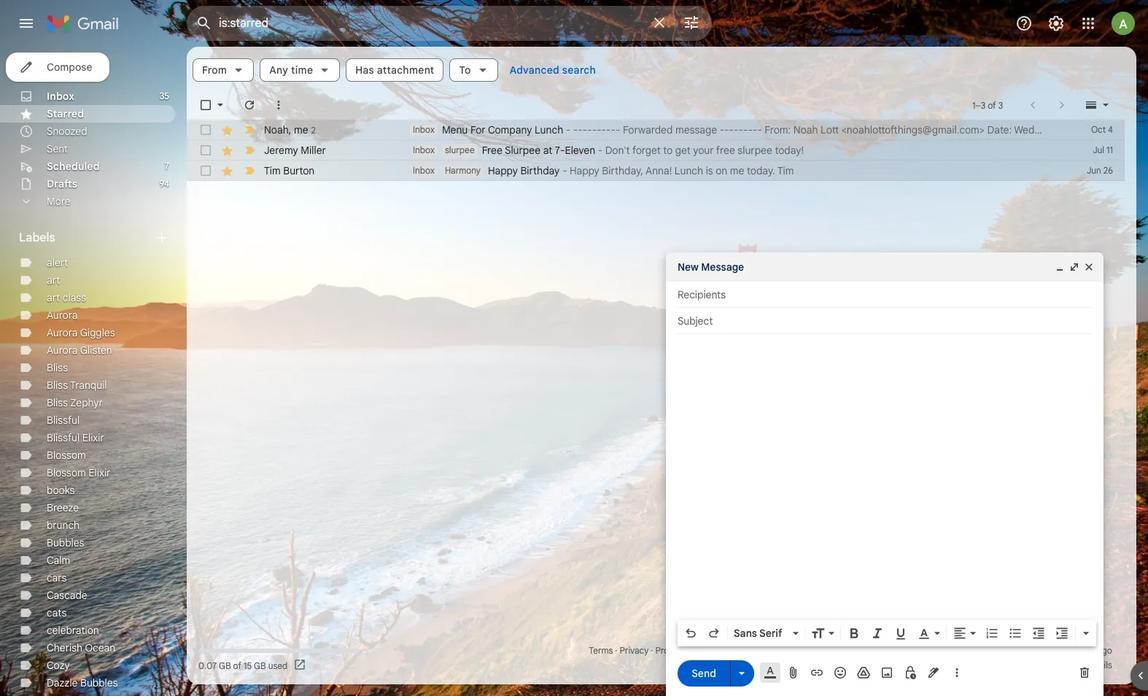 Task type: vqa. For each thing, say whether or not it's contained in the screenshot.
Delete icon
no



Task type: locate. For each thing, give the bounding box(es) containing it.
cascade
[[47, 589, 87, 602]]

None checkbox
[[199, 123, 213, 137], [199, 143, 213, 158], [199, 163, 213, 178], [199, 123, 213, 137], [199, 143, 213, 158], [199, 163, 213, 178]]

aurora for aurora link at the top left
[[47, 309, 78, 322]]

0 vertical spatial bliss
[[47, 361, 68, 374]]

blissful down the 'bliss zephyr' at the bottom
[[47, 414, 80, 427]]

1 vertical spatial aurora
[[47, 326, 78, 339]]

art for art link
[[47, 274, 60, 287]]

formatting options toolbar
[[678, 620, 1097, 647]]

insert signature image
[[927, 666, 941, 680]]

1 horizontal spatial 3
[[999, 100, 1004, 111]]

1 vertical spatial bliss
[[47, 379, 68, 392]]

close image
[[1084, 261, 1095, 273]]

11
[[1107, 145, 1114, 155]]

2 gb from the left
[[254, 660, 266, 671]]

toggle confidential mode image
[[904, 666, 918, 680]]

blissful elixir
[[47, 431, 104, 444]]

art down alert link at the left
[[47, 274, 60, 287]]

to
[[664, 144, 673, 157]]

1 art from the top
[[47, 274, 60, 287]]

· right privacy
[[651, 645, 654, 656]]

bubbles down ocean
[[80, 677, 118, 690]]

underline ‪(⌘u)‬ image
[[894, 627, 909, 642]]

blossom down blissful elixir
[[47, 449, 86, 462]]

happy down eleven
[[570, 164, 600, 177]]

search
[[563, 63, 596, 77]]

bubbles link
[[47, 536, 84, 550]]

cherish ocean
[[47, 642, 115, 655]]

inbox link
[[47, 90, 74, 103]]

of left 15
[[233, 660, 242, 671]]

aurora giggles
[[47, 326, 115, 339]]

more options image
[[953, 666, 962, 680]]

row down forget
[[187, 161, 1125, 181]]

settings image
[[1048, 15, 1066, 32]]

0 horizontal spatial oct
[[1040, 123, 1057, 136]]

1 horizontal spatial ·
[[651, 645, 654, 656]]

0.07
[[199, 660, 217, 671]]

elixir up blossom "link"
[[82, 431, 104, 444]]

1 vertical spatial blossom
[[47, 466, 86, 479]]

refresh image
[[242, 98, 257, 112]]

on
[[716, 164, 728, 177]]

cars link
[[47, 571, 67, 585]]

lunch
[[535, 123, 564, 136], [675, 164, 704, 177]]

free
[[482, 144, 503, 157]]

3
[[981, 100, 986, 111], [999, 100, 1004, 111]]

1 horizontal spatial tim
[[778, 164, 794, 177]]

elixir down blissful elixir
[[89, 466, 110, 479]]

None checkbox
[[199, 98, 213, 112]]

calm
[[47, 554, 70, 567]]

1 vertical spatial art
[[47, 291, 60, 304]]

0 vertical spatial at
[[1097, 123, 1106, 136]]

dazzle bubbles
[[47, 677, 118, 690]]

inbox up starred link
[[47, 90, 74, 103]]

minutes
[[1064, 645, 1095, 656]]

blossom for blossom "link"
[[47, 449, 86, 462]]

1 3 from the left
[[981, 100, 986, 111]]

Search mail text field
[[219, 16, 642, 31]]

1 blissful from the top
[[47, 414, 80, 427]]

0 vertical spatial blossom
[[47, 449, 86, 462]]

me right ,
[[294, 123, 308, 136]]

1 bliss from the top
[[47, 361, 68, 374]]

from button
[[193, 58, 254, 82]]

more
[[47, 195, 70, 208]]

gb right 15
[[254, 660, 266, 671]]

aurora for aurora giggles
[[47, 326, 78, 339]]

tim down jeremy
[[264, 164, 281, 177]]

aurora down art class
[[47, 309, 78, 322]]

elixir for blossom elixir
[[89, 466, 110, 479]]

details
[[1086, 660, 1113, 671]]

insert photo image
[[880, 666, 895, 680]]

aurora
[[47, 309, 78, 322], [47, 326, 78, 339], [47, 344, 78, 357]]

policies
[[692, 645, 722, 656]]

numbered list ‪(⌘⇧7)‬ image
[[985, 626, 1000, 641]]

art for art class
[[47, 291, 60, 304]]

snoozed link
[[47, 125, 87, 138]]

0 horizontal spatial of
[[233, 660, 242, 671]]

bulleted list ‪(⌘⇧8)‬ image
[[1009, 626, 1023, 641]]

advanced search options image
[[677, 8, 706, 37]]

–
[[976, 100, 981, 111]]

miller
[[301, 144, 326, 157]]

happy
[[488, 164, 518, 177], [570, 164, 600, 177]]

me right on
[[730, 164, 745, 177]]

oct left the 4, on the right
[[1040, 123, 1057, 136]]

bliss down bliss link
[[47, 379, 68, 392]]

more formatting options image
[[1079, 626, 1094, 641]]

blissful down blissful link
[[47, 431, 80, 444]]

3 row from the top
[[187, 161, 1125, 181]]

support image
[[1016, 15, 1033, 32]]

1 horizontal spatial happy
[[570, 164, 600, 177]]

1 happy from the left
[[488, 164, 518, 177]]

jul 11
[[1093, 145, 1114, 155]]

0 horizontal spatial happy
[[488, 164, 518, 177]]

search mail image
[[191, 10, 217, 36]]

blossom for blossom elixir
[[47, 466, 86, 479]]

·
[[615, 645, 618, 656], [651, 645, 654, 656]]

serif
[[760, 627, 783, 640]]

noah , me 2
[[264, 123, 316, 136]]

gb right 0.07 in the left bottom of the page
[[219, 660, 231, 671]]

new message dialog
[[666, 253, 1104, 696]]

noah up jeremy
[[264, 123, 289, 136]]

labels heading
[[19, 231, 155, 245]]

2 art from the top
[[47, 291, 60, 304]]

94
[[159, 178, 169, 189]]

0 horizontal spatial 3
[[981, 100, 986, 111]]

2023
[[1071, 123, 1094, 136]]

1 horizontal spatial at
[[1097, 123, 1106, 136]]

0 vertical spatial me
[[294, 123, 308, 136]]

at
[[1097, 123, 1106, 136], [543, 144, 553, 157]]

eleven
[[565, 144, 596, 157]]

1 gb from the left
[[219, 660, 231, 671]]

time
[[291, 63, 313, 77]]

of right –
[[988, 100, 997, 111]]

bubbles down brunch on the left bottom
[[47, 536, 84, 550]]

None search field
[[187, 6, 712, 41]]

7
[[165, 161, 169, 172]]

slurpee down menu
[[445, 145, 475, 155]]

drafts
[[47, 177, 77, 190]]

more button
[[0, 193, 175, 210]]

2 vertical spatial bliss
[[47, 396, 68, 409]]

1 vertical spatial elixir
[[89, 466, 110, 479]]

undo ‪(⌘z)‬ image
[[684, 626, 698, 641]]

main content containing from
[[187, 47, 1149, 685]]

lunch up 7- in the top of the page
[[535, 123, 564, 136]]

jul
[[1093, 145, 1105, 155]]

2 aurora from the top
[[47, 326, 78, 339]]

clear search image
[[645, 8, 674, 37]]

insert files using drive image
[[857, 666, 871, 680]]

3 aurora from the top
[[47, 344, 78, 357]]

0 horizontal spatial lunch
[[535, 123, 564, 136]]

free
[[717, 144, 735, 157]]

class
[[63, 291, 86, 304]]

blissful elixir link
[[47, 431, 104, 444]]

bliss tranquil
[[47, 379, 107, 392]]

2 blissful from the top
[[47, 431, 80, 444]]

attach files image
[[787, 666, 801, 680]]

at left 4 in the top of the page
[[1097, 123, 1106, 136]]

1 blossom from the top
[[47, 449, 86, 462]]

0 horizontal spatial me
[[294, 123, 308, 136]]

footer containing terms
[[187, 644, 1125, 673]]

lunch left is
[[675, 164, 704, 177]]

terms
[[589, 645, 613, 656]]

3 bliss from the top
[[47, 396, 68, 409]]

tim down today!
[[778, 164, 794, 177]]

row up anna!
[[187, 140, 1125, 161]]

slurpee
[[738, 144, 773, 157], [445, 145, 475, 155]]

2 blossom from the top
[[47, 466, 86, 479]]

0 vertical spatial art
[[47, 274, 60, 287]]

bliss zephyr
[[47, 396, 103, 409]]

0 vertical spatial lunch
[[535, 123, 564, 136]]

oct left 4 in the top of the page
[[1092, 124, 1106, 135]]

1 vertical spatial lunch
[[675, 164, 704, 177]]

1 vertical spatial at
[[543, 144, 553, 157]]

0 vertical spatial blissful
[[47, 414, 80, 427]]

1 horizontal spatial of
[[988, 100, 997, 111]]

glisten
[[80, 344, 112, 357]]

blissful
[[47, 414, 80, 427], [47, 431, 80, 444]]

1 aurora from the top
[[47, 309, 78, 322]]

art down art link
[[47, 291, 60, 304]]

0 horizontal spatial gb
[[219, 660, 231, 671]]

1 vertical spatial me
[[730, 164, 745, 177]]

blissful for blissful elixir
[[47, 431, 80, 444]]

new message
[[678, 261, 744, 274]]

2
[[311, 124, 316, 135]]

bliss for bliss zephyr
[[47, 396, 68, 409]]

3 right 1
[[981, 100, 986, 111]]

0 vertical spatial of
[[988, 100, 997, 111]]

redo ‪(⌘y)‬ image
[[707, 626, 722, 641]]

minimize image
[[1055, 261, 1066, 273]]

discard draft ‪(⌘⇧d)‬ image
[[1078, 666, 1093, 680]]

lott
[[821, 123, 839, 136]]

2 bliss from the top
[[47, 379, 68, 392]]

happy down free
[[488, 164, 518, 177]]

0 horizontal spatial noah
[[264, 123, 289, 136]]

0 vertical spatial bubbles
[[47, 536, 84, 550]]

new
[[678, 261, 699, 274]]

inbox left menu
[[413, 124, 435, 135]]

1 horizontal spatial gb
[[254, 660, 266, 671]]

3 right –
[[999, 100, 1004, 111]]

row up to
[[187, 120, 1149, 140]]

main content
[[187, 47, 1149, 685]]

blossom down blossom "link"
[[47, 466, 86, 479]]

has attachment
[[356, 63, 435, 77]]

0 vertical spatial aurora
[[47, 309, 78, 322]]

forget
[[633, 144, 661, 157]]

bliss up bliss tranquil link
[[47, 361, 68, 374]]

italic ‪(⌘i)‬ image
[[871, 626, 885, 641]]

menu
[[442, 123, 468, 136]]

account
[[986, 645, 1018, 656]]

noah left lott
[[794, 123, 818, 136]]

aurora down aurora link at the top left
[[47, 326, 78, 339]]

books link
[[47, 484, 75, 497]]

date:
[[988, 123, 1012, 136]]

cherish
[[47, 642, 83, 655]]

Message Body text field
[[678, 342, 1093, 616]]

at left 7- in the top of the page
[[543, 144, 553, 157]]

2 row from the top
[[187, 140, 1125, 161]]

2 vertical spatial aurora
[[47, 344, 78, 357]]

burton
[[283, 164, 315, 177]]

jeremy
[[264, 144, 298, 157]]

1 vertical spatial of
[[233, 660, 242, 671]]

1 horizontal spatial me
[[730, 164, 745, 177]]

1 row from the top
[[187, 120, 1149, 140]]

row
[[187, 120, 1149, 140], [187, 140, 1125, 161], [187, 161, 1125, 181]]

0 horizontal spatial at
[[543, 144, 553, 157]]

happy birthday - happy birthday, anna! lunch is on me today. tim
[[488, 164, 794, 177]]

aurora up bliss link
[[47, 344, 78, 357]]

0 vertical spatial elixir
[[82, 431, 104, 444]]

bliss
[[47, 361, 68, 374], [47, 379, 68, 392], [47, 396, 68, 409]]

attachment
[[377, 63, 435, 77]]

· right terms
[[615, 645, 618, 656]]

snoozed
[[47, 125, 87, 138]]

row containing tim burton
[[187, 161, 1125, 181]]

1 horizontal spatial noah
[[794, 123, 818, 136]]

bubbles
[[47, 536, 84, 550], [80, 677, 118, 690]]

more image
[[271, 98, 286, 112]]

15
[[244, 660, 252, 671]]

message
[[676, 123, 717, 136]]

compose button
[[6, 53, 110, 82]]

bliss up blissful link
[[47, 396, 68, 409]]

1 vertical spatial blissful
[[47, 431, 80, 444]]

2 3 from the left
[[999, 100, 1004, 111]]

0 horizontal spatial tim
[[264, 164, 281, 177]]

inbox left free
[[413, 145, 435, 155]]

1 vertical spatial bubbles
[[80, 677, 118, 690]]

0 horizontal spatial ·
[[615, 645, 618, 656]]

tim
[[264, 164, 281, 177], [778, 164, 794, 177]]

slurpee up today.
[[738, 144, 773, 157]]

footer
[[187, 644, 1125, 673]]



Task type: describe. For each thing, give the bounding box(es) containing it.
program policies link
[[656, 645, 722, 656]]

scheduled
[[47, 160, 100, 173]]

company
[[488, 123, 532, 136]]

35
[[160, 90, 169, 101]]

inbox inside labels navigation
[[47, 90, 74, 103]]

row containing jeremy miller
[[187, 140, 1125, 161]]

bold ‪(⌘b)‬ image
[[847, 626, 862, 641]]

breeze link
[[47, 501, 79, 515]]

oct 4
[[1092, 124, 1114, 135]]

art class
[[47, 291, 86, 304]]

forwarded
[[623, 123, 673, 136]]

dazzle
[[47, 677, 78, 690]]

jeremy miller
[[264, 144, 326, 157]]

0 horizontal spatial slurpee
[[445, 145, 475, 155]]

jun
[[1087, 165, 1102, 176]]

insert link ‪(⌘k)‬ image
[[810, 666, 825, 680]]

blissful for blissful link
[[47, 414, 80, 427]]

bliss link
[[47, 361, 68, 374]]

advanced search button
[[504, 57, 602, 83]]

celebration
[[47, 624, 99, 637]]

gmail image
[[47, 9, 126, 38]]

26
[[1104, 165, 1114, 176]]

terms · privacy · program policies
[[589, 645, 722, 656]]

any time
[[269, 63, 313, 77]]

cozy
[[47, 659, 70, 672]]

blissful link
[[47, 414, 80, 427]]

scheduled link
[[47, 160, 100, 173]]

birthday
[[521, 164, 560, 177]]

is
[[706, 164, 714, 177]]

sent link
[[47, 142, 68, 155]]

tranquil
[[70, 379, 107, 392]]

aurora glisten link
[[47, 344, 112, 357]]

inbox inside inbox menu for company lunch - ---------- forwarded message --------- from: noah lott <noahlottofthings@gmail.com> date: wed, oct 4, 2023 at 9:47 am s
[[413, 124, 435, 135]]

bliss for bliss link
[[47, 361, 68, 374]]

aurora for aurora glisten
[[47, 344, 78, 357]]

inbox left harmony
[[413, 165, 435, 176]]

cats
[[47, 606, 67, 620]]

1 horizontal spatial lunch
[[675, 164, 704, 177]]

bliss for bliss tranquil
[[47, 379, 68, 392]]

indent more ‪(⌘])‬ image
[[1055, 626, 1070, 641]]

footer inside main content
[[187, 644, 1125, 673]]

art link
[[47, 274, 60, 287]]

last
[[967, 645, 984, 656]]

1 horizontal spatial slurpee
[[738, 144, 773, 157]]

program
[[656, 645, 690, 656]]

advanced search
[[510, 63, 596, 77]]

follow link to manage storage image
[[294, 658, 308, 673]]

aurora glisten
[[47, 344, 112, 357]]

has attachment button
[[346, 58, 444, 82]]

elixir for blissful elixir
[[82, 431, 104, 444]]

indent less ‪(⌘[)‬ image
[[1032, 626, 1047, 641]]

pop out image
[[1069, 261, 1081, 273]]

cats link
[[47, 606, 67, 620]]

wed,
[[1015, 123, 1038, 136]]

alert
[[47, 256, 68, 269]]

don't
[[606, 144, 630, 157]]

sans serif option
[[731, 626, 790, 641]]

advanced
[[510, 63, 560, 77]]

send button
[[678, 660, 731, 686]]

terms link
[[589, 645, 613, 656]]

ago
[[1098, 645, 1113, 656]]

4,
[[1060, 123, 1068, 136]]

1 horizontal spatial oct
[[1092, 124, 1106, 135]]

send
[[692, 667, 717, 680]]

zephyr
[[70, 396, 103, 409]]

1 · from the left
[[615, 645, 618, 656]]

more send options image
[[735, 666, 750, 681]]

insert emoji ‪(⌘⇧2)‬ image
[[833, 666, 848, 680]]

1 – 3 of 3
[[973, 100, 1004, 111]]

compose
[[47, 61, 92, 74]]

cherish ocean link
[[47, 642, 115, 655]]

main menu image
[[18, 15, 35, 32]]

Subject field
[[678, 314, 1093, 328]]

breeze
[[47, 501, 79, 515]]

harmony
[[445, 165, 481, 176]]

,
[[289, 123, 291, 136]]

row containing noah
[[187, 120, 1149, 140]]

7-
[[555, 144, 565, 157]]

labels navigation
[[0, 47, 187, 696]]

has
[[356, 63, 374, 77]]

4
[[1109, 124, 1114, 135]]

cozy link
[[47, 659, 70, 672]]

anna!
[[646, 164, 672, 177]]

sent
[[47, 142, 68, 155]]

1 tim from the left
[[264, 164, 281, 177]]

used
[[268, 660, 288, 671]]

last account activity: 31 minutes ago details
[[967, 645, 1113, 671]]

2 · from the left
[[651, 645, 654, 656]]

toggle split pane mode image
[[1084, 98, 1099, 112]]

blossom elixir link
[[47, 466, 110, 479]]

jun 26
[[1087, 165, 1114, 176]]

bliss tranquil link
[[47, 379, 107, 392]]

sans serif
[[734, 627, 783, 640]]

activity:
[[1021, 645, 1052, 656]]

2 happy from the left
[[570, 164, 600, 177]]

get
[[676, 144, 691, 157]]

aurora link
[[47, 309, 78, 322]]

art class link
[[47, 291, 86, 304]]

any
[[269, 63, 288, 77]]

recipients
[[678, 288, 726, 301]]

any time button
[[260, 58, 340, 82]]

bliss zephyr link
[[47, 396, 103, 409]]

slurpee
[[505, 144, 541, 157]]

2 tim from the left
[[778, 164, 794, 177]]

your
[[694, 144, 714, 157]]

details link
[[1086, 660, 1113, 671]]

brunch
[[47, 519, 80, 532]]

starred
[[47, 107, 84, 120]]

alert link
[[47, 256, 68, 269]]



